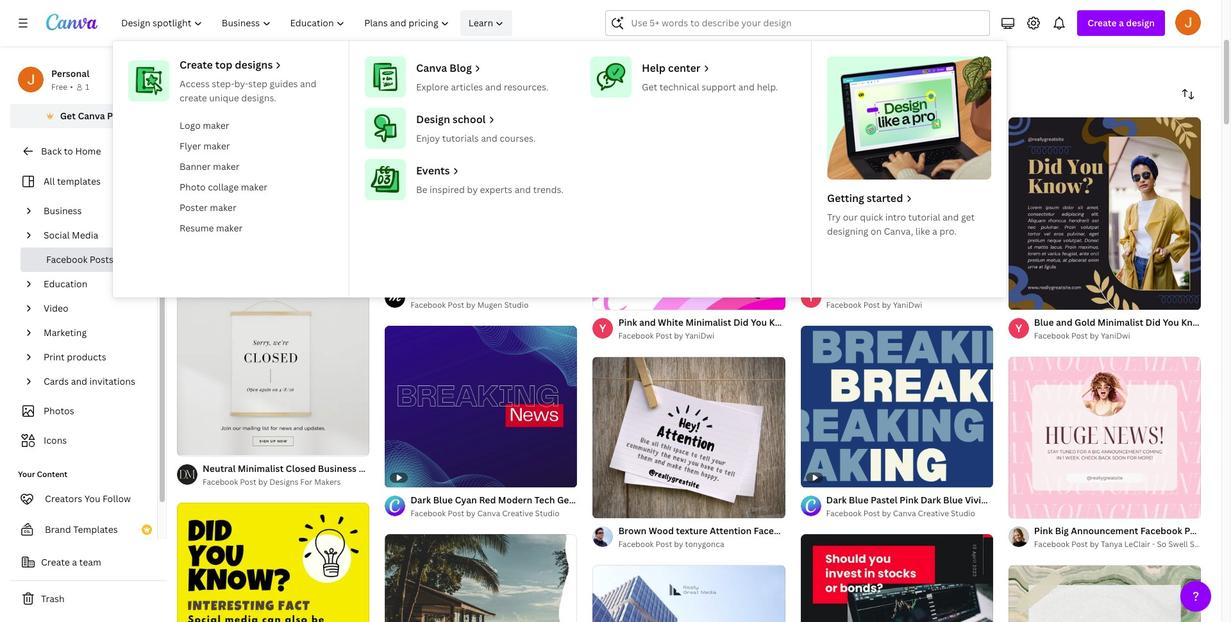 Task type: locate. For each thing, give the bounding box(es) containing it.
blog
[[450, 61, 472, 75]]

0 horizontal spatial all
[[44, 175, 55, 187]]

facebook post by canva creative studio link for minimalist
[[827, 507, 994, 520]]

1 right •
[[85, 81, 89, 92]]

0 horizontal spatial yanidwi image
[[593, 318, 614, 339]]

you inside pink and white minimalist did you know facebook post facebook post by yanidwi
[[751, 316, 767, 329]]

create for create a design
[[1088, 17, 1117, 29]]

create for create a blank news facebook post
[[197, 207, 226, 219]]

yanidwi image for orange
[[801, 288, 822, 308]]

Search search field
[[632, 11, 982, 35]]

blue right dark
[[433, 494, 453, 506]]

1 horizontal spatial get
[[642, 81, 658, 93]]

maker up "photo collage maker"
[[213, 160, 240, 173]]

explore articles and resources.
[[416, 81, 549, 93]]

yellow did you know interesting fact facebook post image
[[177, 503, 370, 622]]

1 up the step
[[255, 58, 259, 69]]

free
[[51, 81, 68, 92]]

0 horizontal spatial facebook post by canva creative studio link
[[411, 507, 578, 520]]

0 vertical spatial white
[[448, 286, 474, 298]]

jeremy miller image
[[1176, 10, 1202, 35]]

0 vertical spatial news
[[261, 207, 285, 219]]

learn menu
[[113, 41, 1007, 298]]

know
[[995, 286, 1020, 298], [770, 316, 794, 329], [1182, 316, 1206, 329]]

2 horizontal spatial yanidwi
[[1102, 331, 1131, 341]]

a for blank
[[228, 207, 233, 219]]

yanidwi image for pink
[[593, 318, 614, 339]]

know inside blue and gold minimalist did you know faceb facebook post by yanidwi
[[1182, 316, 1206, 329]]

0 horizontal spatial y link
[[593, 318, 614, 339]]

191 templates
[[177, 88, 238, 100]]

cards and invitations
[[44, 375, 135, 388]]

studio inside the "dark blue cyan red modern tech general news facebook post facebook post by canva creative studio"
[[535, 508, 560, 519]]

a left blank
[[228, 207, 233, 219]]

and
[[300, 78, 317, 90], [485, 81, 502, 93], [739, 81, 755, 93], [481, 132, 498, 144], [515, 183, 531, 196], [943, 211, 959, 223], [430, 286, 446, 298], [640, 316, 656, 329], [1057, 316, 1073, 329], [71, 375, 87, 388]]

white inside pink and white minimalist did you know facebook post facebook post by yanidwi
[[658, 316, 684, 329]]

creative inside the "dark blue cyan red modern tech general news facebook post facebook post by canva creative studio"
[[502, 508, 534, 519]]

feature button
[[469, 51, 533, 76]]

did for gold
[[1146, 316, 1161, 329]]

create a blank news facebook post element
[[177, 117, 370, 279]]

did for simple
[[960, 286, 975, 298]]

articles
[[451, 81, 483, 93]]

0 vertical spatial templates
[[194, 88, 238, 100]]

maker down blank
[[216, 222, 243, 234]]

business link
[[38, 199, 149, 223]]

create up resume maker
[[197, 207, 226, 219]]

2 horizontal spatial did
[[1146, 316, 1161, 329]]

you inside creators you follow link
[[84, 493, 100, 505]]

style button
[[346, 51, 399, 76]]

resume
[[180, 222, 214, 234]]

know inside pink and white minimalist did you know facebook post facebook post by yanidwi
[[770, 316, 794, 329]]

studio inside red and white modern earthquake news facebook post facebook post by mugen studio
[[505, 300, 529, 311]]

facebook post by canva creative studio
[[827, 508, 976, 519]]

1 vertical spatial all
[[44, 175, 55, 187]]

did inside orange red simple minimalist did you know facebook post facebook post by yanidwi
[[960, 286, 975, 298]]

pink inside pink big announcement facebook post facebook post by tanya leclair - so swell studio
[[1035, 525, 1054, 537]]

business up makers on the bottom of page
[[318, 462, 357, 475]]

maker for poster maker
[[210, 201, 237, 214]]

2 horizontal spatial news
[[594, 494, 618, 506]]

get down •
[[60, 110, 76, 122]]

resume maker
[[180, 222, 243, 234]]

1 horizontal spatial creative
[[918, 508, 950, 519]]

a left design
[[1120, 17, 1125, 29]]

yanidwi down pink and white minimalist did you know facebook post link
[[686, 331, 715, 341]]

1 horizontal spatial all
[[203, 57, 214, 69]]

canva inside get canva pro button
[[78, 110, 105, 122]]

pink for pink and white minimalist did you know facebook post
[[619, 316, 638, 329]]

pink
[[619, 316, 638, 329], [1035, 525, 1054, 537]]

designs.
[[241, 92, 276, 104]]

you inside blue and gold minimalist did you know faceb facebook post by yanidwi
[[1164, 316, 1180, 329]]

help.
[[757, 81, 779, 93]]

by inside pink big announcement facebook post facebook post by tanya leclair - so swell studio
[[1090, 539, 1100, 550]]

0 horizontal spatial yanidwi element
[[593, 318, 614, 339]]

did inside pink and white minimalist did you know facebook post facebook post by yanidwi
[[734, 316, 749, 329]]

facebook post by tonygonca link
[[619, 539, 786, 551]]

1 filter options selected element
[[249, 56, 265, 71]]

follow
[[103, 493, 131, 505]]

0 horizontal spatial red
[[411, 286, 428, 298]]

1 horizontal spatial news
[[565, 286, 588, 298]]

1 vertical spatial modern
[[498, 494, 533, 506]]

0 vertical spatial pink
[[619, 316, 638, 329]]

1 vertical spatial templates
[[57, 175, 101, 187]]

brand templates
[[45, 524, 118, 536]]

2 horizontal spatial facebook post by yanidwi link
[[1035, 330, 1202, 343]]

1 vertical spatial white
[[658, 316, 684, 329]]

access
[[180, 78, 210, 90]]

create
[[1088, 17, 1117, 29], [180, 58, 213, 72], [197, 207, 226, 219], [41, 556, 70, 568]]

facebook post by designs for makers link
[[203, 476, 370, 489]]

did inside blue and gold minimalist did you know faceb facebook post by yanidwi
[[1146, 316, 1161, 329]]

know inside orange red simple minimalist did you know facebook post facebook post by yanidwi
[[995, 286, 1020, 298]]

facebook post by yanidwi link
[[827, 299, 994, 312], [619, 330, 786, 343], [1035, 330, 1202, 343]]

all
[[203, 57, 214, 69], [44, 175, 55, 187]]

a for design
[[1120, 17, 1125, 29]]

creative inside facebook post by canva creative studio link
[[918, 508, 950, 519]]

white for modern
[[448, 286, 474, 298]]

1 horizontal spatial know
[[995, 286, 1020, 298]]

1 horizontal spatial templates
[[194, 88, 238, 100]]

1 horizontal spatial y link
[[801, 288, 822, 308]]

getting
[[828, 191, 865, 205]]

y link for blue and gold minimalist did you know faceb
[[1009, 318, 1030, 339]]

a inside button
[[72, 556, 77, 568]]

all left top
[[203, 57, 214, 69]]

get inside learn menu
[[642, 81, 658, 93]]

blue and gold minimalist did you know faceb facebook post by yanidwi
[[1035, 316, 1232, 341]]

earthquake
[[512, 286, 563, 298]]

1 vertical spatial blue
[[433, 494, 453, 506]]

create a blank news facebook post link
[[177, 117, 370, 279]]

1 horizontal spatial business
[[318, 462, 357, 475]]

business up social
[[44, 205, 82, 217]]

announcement
[[1072, 525, 1139, 537]]

designs
[[270, 477, 299, 487]]

get for get technical support and help.
[[642, 81, 658, 93]]

white inside red and white modern earthquake news facebook post facebook post by mugen studio
[[448, 286, 474, 298]]

yanidwi down simple
[[894, 300, 923, 311]]

minimalist for white
[[686, 316, 732, 329]]

0 vertical spatial modern
[[476, 286, 510, 298]]

None search field
[[606, 10, 991, 36]]

access step-by-step guides and create unique designs.
[[180, 78, 317, 104]]

1 horizontal spatial did
[[960, 286, 975, 298]]

0 horizontal spatial did
[[734, 316, 749, 329]]

yanidwi image for blue
[[1009, 318, 1030, 339]]

blue
[[1035, 316, 1055, 329], [433, 494, 453, 506]]

trash link
[[10, 586, 167, 612]]

icons link
[[18, 429, 149, 453]]

1 horizontal spatial yanidwi
[[894, 300, 923, 311]]

enjoy tutorials and courses.
[[416, 132, 536, 144]]

a for team
[[72, 556, 77, 568]]

a right the like
[[933, 225, 938, 237]]

a left team
[[72, 556, 77, 568]]

minimalist inside blue and gold minimalist did you know faceb facebook post by yanidwi
[[1098, 316, 1144, 329]]

products
[[67, 351, 106, 363]]

feature
[[477, 57, 510, 69]]

pink and white minimalist did you know facebook post facebook post by yanidwi
[[619, 316, 859, 341]]

0 vertical spatial all
[[203, 57, 214, 69]]

1 horizontal spatial facebook post by yanidwi link
[[827, 299, 994, 312]]

yanidwi image
[[801, 288, 822, 308], [593, 318, 614, 339], [1009, 318, 1030, 339]]

1 facebook post by canva creative studio link from the left
[[411, 507, 578, 520]]

facebook post by canva creative studio link for modern
[[411, 507, 578, 520]]

yanidwi inside orange red simple minimalist did you know facebook post facebook post by yanidwi
[[894, 300, 923, 311]]

yanidwi for white
[[686, 331, 715, 341]]

and inside pink and white minimalist did you know facebook post facebook post by yanidwi
[[640, 316, 656, 329]]

clear
[[659, 57, 682, 69]]

tanya
[[1102, 539, 1123, 550]]

2 creative from the left
[[918, 508, 950, 519]]

1 vertical spatial business
[[318, 462, 357, 475]]

(1)
[[697, 57, 708, 69]]

0 horizontal spatial yanidwi
[[686, 331, 715, 341]]

2 horizontal spatial red
[[860, 286, 877, 298]]

0 vertical spatial 1
[[255, 58, 259, 69]]

maker down collage
[[210, 201, 237, 214]]

minimalist inside pink and white minimalist did you know facebook post facebook post by yanidwi
[[686, 316, 732, 329]]

canva,
[[884, 225, 914, 237]]

red inside red and white modern earthquake news facebook post facebook post by mugen studio
[[411, 286, 428, 298]]

0 horizontal spatial business
[[44, 205, 82, 217]]

print
[[44, 351, 65, 363]]

1 horizontal spatial facebook post by canva creative studio link
[[827, 507, 994, 520]]

green marble paper tape important notice facebook post image
[[1009, 566, 1202, 622]]

0 horizontal spatial get
[[60, 110, 76, 122]]

yanidwi inside pink and white minimalist did you know facebook post facebook post by yanidwi
[[686, 331, 715, 341]]

minimalist inside orange red simple minimalist did you know facebook post facebook post by yanidwi
[[912, 286, 958, 298]]

all filters
[[203, 57, 244, 69]]

print products
[[44, 351, 106, 363]]

1 creative from the left
[[502, 508, 534, 519]]

center
[[668, 61, 701, 75]]

create up access
[[180, 58, 213, 72]]

post inside blue and gold minimalist did you know faceb facebook post by yanidwi
[[1072, 331, 1089, 341]]

yanidwi element
[[801, 288, 822, 308], [593, 318, 614, 339], [1009, 318, 1030, 339]]

neutral minimalist closed business facebook post image
[[177, 294, 370, 456]]

tutorials
[[443, 132, 479, 144]]

by inside the brown wood texture attention facebook post facebook post by tonygonca
[[674, 539, 684, 550]]

red and white modern earthquake news facebook post link
[[411, 285, 654, 299]]

started
[[867, 191, 904, 205]]

blue inside the "dark blue cyan red modern tech general news facebook post facebook post by canva creative studio"
[[433, 494, 453, 506]]

yanidwi element for orange
[[801, 288, 822, 308]]

top level navigation element
[[113, 10, 1007, 298]]

be inspired by experts and trends.
[[416, 183, 564, 196]]

2 horizontal spatial yanidwi image
[[1009, 318, 1030, 339]]

modern left 'tech'
[[498, 494, 533, 506]]

brown wood texture attention facebook post link
[[619, 524, 818, 539]]

blue left gold
[[1035, 316, 1055, 329]]

yanidwi element for pink
[[593, 318, 614, 339]]

a inside dropdown button
[[1120, 17, 1125, 29]]

2 vertical spatial news
[[594, 494, 618, 506]]

business inside neutral minimalist closed business facebook post facebook post by designs for makers
[[318, 462, 357, 475]]

2 horizontal spatial yanidwi element
[[1009, 318, 1030, 339]]

2 horizontal spatial y link
[[1009, 318, 1030, 339]]

facebook post by canva creative studio link
[[411, 507, 578, 520], [827, 507, 994, 520]]

by inside blue and gold minimalist did you know faceb facebook post by yanidwi
[[1090, 331, 1100, 341]]

create down brand
[[41, 556, 70, 568]]

a
[[1120, 17, 1125, 29], [228, 207, 233, 219], [933, 225, 938, 237], [72, 556, 77, 568]]

create inside button
[[41, 556, 70, 568]]

tutorial
[[909, 211, 941, 223]]

logo maker
[[180, 119, 229, 132]]

0 horizontal spatial facebook post by yanidwi link
[[619, 330, 786, 343]]

team
[[79, 556, 101, 568]]

0 vertical spatial business
[[44, 205, 82, 217]]

and inside try our quick intro tutorial and get designing on canva, like a pro.
[[943, 211, 959, 223]]

1 horizontal spatial white
[[658, 316, 684, 329]]

get inside get canva pro button
[[60, 110, 76, 122]]

create a design button
[[1078, 10, 1166, 36]]

studio inside pink big announcement facebook post facebook post by tanya leclair - so swell studio
[[1191, 539, 1215, 550]]

modern up the mugen
[[476, 286, 510, 298]]

y link for pink and white minimalist did you know facebook post
[[593, 318, 614, 339]]

cards
[[44, 375, 69, 388]]

yanidwi down blue and gold minimalist did you know faceb link
[[1102, 331, 1131, 341]]

so
[[1158, 539, 1167, 550]]

blue and gold minimalist did you know facebook post image
[[1009, 117, 1202, 310]]

pink inside pink and white minimalist did you know facebook post facebook post by yanidwi
[[619, 316, 638, 329]]

maker up the banner maker
[[203, 140, 230, 152]]

facebook post by yanidwi link for simple
[[827, 299, 994, 312]]

2 horizontal spatial know
[[1182, 316, 1206, 329]]

guides
[[270, 78, 298, 90]]

know for orange red simple minimalist did you know facebook post
[[995, 286, 1020, 298]]

0 vertical spatial blue
[[1035, 316, 1055, 329]]

0 horizontal spatial templates
[[57, 175, 101, 187]]

modern inside red and white modern earthquake news facebook post facebook post by mugen studio
[[476, 286, 510, 298]]

maker up flyer maker
[[203, 119, 229, 132]]

designing
[[828, 225, 869, 237]]

all down "back" on the left of page
[[44, 175, 55, 187]]

0 horizontal spatial creative
[[502, 508, 534, 519]]

0 horizontal spatial pink
[[619, 316, 638, 329]]

1 horizontal spatial red
[[479, 494, 496, 506]]

red and white modern earthquake news facebook post image
[[385, 118, 578, 279]]

flyer
[[180, 140, 201, 152]]

red and white creative microblog breaking news facebook post image
[[593, 566, 786, 622]]

brown
[[619, 525, 647, 537]]

templates for all templates
[[57, 175, 101, 187]]

get canva pro
[[60, 110, 122, 122]]

1 horizontal spatial 1
[[255, 58, 259, 69]]

getting started
[[828, 191, 904, 205]]

invitations
[[90, 375, 135, 388]]

creators you follow
[[45, 493, 131, 505]]

1 horizontal spatial blue
[[1035, 316, 1055, 329]]

and inside red and white modern earthquake news facebook post facebook post by mugen studio
[[430, 286, 446, 298]]

blue inside blue and gold minimalist did you know faceb facebook post by yanidwi
[[1035, 316, 1055, 329]]

0 vertical spatial get
[[642, 81, 658, 93]]

to
[[64, 145, 73, 157]]

know for blue and gold minimalist did you know faceb
[[1182, 316, 1206, 329]]

canva inside the "dark blue cyan red modern tech general news facebook post facebook post by canva creative studio"
[[478, 508, 501, 519]]

2 facebook post by canva creative studio link from the left
[[827, 507, 994, 520]]

1 horizontal spatial yanidwi element
[[801, 288, 822, 308]]

you for gold
[[1164, 316, 1180, 329]]

1 horizontal spatial pink
[[1035, 525, 1054, 537]]

red
[[411, 286, 428, 298], [860, 286, 877, 298], [479, 494, 496, 506]]

1 vertical spatial get
[[60, 110, 76, 122]]

0 horizontal spatial blue
[[433, 494, 453, 506]]

by inside orange red simple minimalist did you know facebook post facebook post by yanidwi
[[882, 300, 892, 311]]

create left design
[[1088, 17, 1117, 29]]

explore
[[416, 81, 449, 93]]

0 horizontal spatial news
[[261, 207, 285, 219]]

create inside learn menu
[[180, 58, 213, 72]]

by inside pink and white minimalist did you know facebook post facebook post by yanidwi
[[674, 331, 684, 341]]

creators
[[45, 493, 82, 505]]

0 horizontal spatial know
[[770, 316, 794, 329]]

Sort by button
[[1176, 81, 1202, 107]]

brown wood texture attention facebook post facebook post by tonygonca
[[619, 525, 818, 550]]

by inside neutral minimalist closed business facebook post facebook post by designs for makers
[[258, 477, 268, 487]]

you
[[977, 286, 993, 298], [751, 316, 767, 329], [1164, 316, 1180, 329], [84, 493, 100, 505]]

get down the help
[[642, 81, 658, 93]]

templates
[[194, 88, 238, 100], [57, 175, 101, 187]]

create inside dropdown button
[[1088, 17, 1117, 29]]

you inside orange red simple minimalist did you know facebook post facebook post by yanidwi
[[977, 286, 993, 298]]

maker inside 'link'
[[210, 201, 237, 214]]

1 horizontal spatial yanidwi image
[[801, 288, 822, 308]]

1 vertical spatial news
[[565, 286, 588, 298]]

-
[[1153, 539, 1156, 550]]

1 vertical spatial pink
[[1035, 525, 1054, 537]]

0 horizontal spatial white
[[448, 286, 474, 298]]

1 vertical spatial 1
[[85, 81, 89, 92]]



Task type: vqa. For each thing, say whether or not it's contained in the screenshot.
see
no



Task type: describe. For each thing, give the bounding box(es) containing it.
design
[[1127, 17, 1155, 29]]

flyer maker
[[180, 140, 230, 152]]

white for minimalist
[[658, 316, 684, 329]]

canva inside learn menu
[[416, 61, 447, 75]]

print products link
[[38, 345, 149, 370]]

by inside the "dark blue cyan red modern tech general news facebook post facebook post by canva creative studio"
[[466, 508, 476, 519]]

free •
[[51, 81, 73, 92]]

school
[[453, 112, 486, 126]]

all for all templates
[[44, 175, 55, 187]]

leclair
[[1125, 539, 1151, 550]]

help
[[642, 61, 666, 75]]

news facebook posts templates image
[[928, 0, 1202, 35]]

yanidwi element for blue
[[1009, 318, 1030, 339]]

personal
[[51, 67, 89, 80]]

like
[[916, 225, 931, 237]]

home
[[75, 145, 101, 157]]

brand templates link
[[10, 517, 157, 543]]

pink big announcement facebook post link
[[1035, 524, 1205, 539]]

get canva pro button
[[10, 104, 167, 128]]

yanidwi for simple
[[894, 300, 923, 311]]

•
[[70, 81, 73, 92]]

and inside blue and gold minimalist did you know faceb facebook post by yanidwi
[[1057, 316, 1073, 329]]

makers
[[315, 477, 341, 487]]

on
[[871, 225, 882, 237]]

know for pink and white minimalist did you know facebook post
[[770, 316, 794, 329]]

black white rustic photo minimalist editorial facebook post image
[[385, 535, 578, 622]]

facebook posts
[[46, 253, 113, 266]]

social media link
[[38, 223, 149, 248]]

resources.
[[504, 81, 549, 93]]

texture
[[676, 525, 708, 537]]

icons
[[44, 434, 67, 447]]

courses.
[[500, 132, 536, 144]]

neutral minimalist closed business facebook post facebook post by designs for makers
[[203, 462, 422, 487]]

media
[[72, 229, 98, 241]]

black modern invest in stocks or bonds news facebook post template image
[[801, 535, 994, 622]]

experts
[[480, 183, 513, 196]]

create a design
[[1088, 17, 1155, 29]]

mugen
[[478, 300, 503, 311]]

design school
[[416, 112, 486, 126]]

clear all (1) button
[[652, 51, 714, 76]]

create for create top designs
[[180, 58, 213, 72]]

closed
[[286, 462, 316, 475]]

back to home
[[41, 145, 101, 157]]

get
[[962, 211, 975, 223]]

all templates link
[[18, 169, 149, 194]]

pro
[[107, 110, 122, 122]]

theme
[[411, 57, 441, 69]]

try
[[828, 211, 841, 223]]

you for simple
[[977, 286, 993, 298]]

canva blog
[[416, 61, 472, 75]]

color
[[600, 57, 624, 69]]

facebook post by tanya leclair - so swell studio link
[[1035, 539, 1215, 551]]

marketing
[[44, 327, 87, 339]]

get for get canva pro
[[60, 110, 76, 122]]

yanidwi inside blue and gold minimalist did you know faceb facebook post by yanidwi
[[1102, 331, 1131, 341]]

dark blue cyan red modern tech general news facebook post link
[[411, 493, 683, 507]]

orange red simple minimalist did you know facebook post link
[[827, 285, 1085, 299]]

neutral minimalist closed business facebook post link
[[203, 462, 422, 476]]

poster maker
[[180, 201, 237, 214]]

you for white
[[751, 316, 767, 329]]

cyan
[[455, 494, 477, 506]]

red inside the "dark blue cyan red modern tech general news facebook post facebook post by canva creative studio"
[[479, 494, 496, 506]]

create a team button
[[10, 550, 167, 575]]

inspired
[[430, 183, 465, 196]]

0 horizontal spatial 1
[[85, 81, 89, 92]]

creators you follow link
[[10, 486, 157, 512]]

blue and gold minimalist did you know faceb link
[[1035, 316, 1232, 330]]

by-
[[234, 78, 249, 90]]

education
[[44, 278, 87, 290]]

design
[[416, 112, 450, 126]]

brand
[[45, 524, 71, 536]]

trash
[[41, 593, 65, 605]]

swell
[[1169, 539, 1189, 550]]

facebook post by yanidwi link for gold
[[1035, 330, 1202, 343]]

photo collage maker
[[180, 181, 268, 193]]

logo maker link
[[175, 115, 339, 136]]

flyer maker link
[[175, 136, 339, 157]]

create a blank news facebook post
[[197, 207, 350, 219]]

modern inside the "dark blue cyan red modern tech general news facebook post facebook post by canva creative studio"
[[498, 494, 533, 506]]

maker down "banner maker" link
[[241, 181, 268, 193]]

facebook inside blue and gold minimalist did you know faceb facebook post by yanidwi
[[1035, 331, 1070, 341]]

did for white
[[734, 316, 749, 329]]

minimalist inside neutral minimalist closed business facebook post facebook post by designs for makers
[[238, 462, 284, 475]]

tonygonca
[[686, 539, 725, 550]]

pink for pink big announcement facebook post
[[1035, 525, 1054, 537]]

clear all (1)
[[659, 57, 708, 69]]

maker for flyer maker
[[203, 140, 230, 152]]

tech
[[535, 494, 555, 506]]

pink big announcement facebook post image
[[1009, 357, 1202, 518]]

be
[[416, 183, 428, 196]]

create for create a team
[[41, 556, 70, 568]]

minimalist for gold
[[1098, 316, 1144, 329]]

posts
[[90, 253, 113, 266]]

red and white modern earthquake news facebook post facebook post by mugen studio
[[411, 286, 654, 311]]

learn
[[469, 17, 493, 29]]

pink and white minimalist did you know facebook post image
[[593, 117, 786, 310]]

poster
[[180, 201, 208, 214]]

our
[[843, 211, 858, 223]]

dark blue cyan red modern tech general news facebook post facebook post by canva creative studio
[[411, 494, 683, 519]]

all for all filters
[[203, 57, 214, 69]]

banner
[[180, 160, 211, 173]]

red inside orange red simple minimalist did you know facebook post facebook post by yanidwi
[[860, 286, 877, 298]]

news inside red and white modern earthquake news facebook post facebook post by mugen studio
[[565, 286, 588, 298]]

facebook post by mugen studio link
[[411, 299, 578, 312]]

create a team
[[41, 556, 101, 568]]

minimalist for simple
[[912, 286, 958, 298]]

wood
[[649, 525, 674, 537]]

maker for banner maker
[[213, 160, 240, 173]]

and inside access step-by-step guides and create unique designs.
[[300, 78, 317, 90]]

for
[[300, 477, 313, 487]]

maker for logo maker
[[203, 119, 229, 132]]

canva inside facebook post by canva creative studio link
[[894, 508, 917, 519]]

brown wood texture attention facebook post image
[[593, 357, 786, 518]]

photo
[[180, 181, 206, 193]]

templates for 191 templates
[[194, 88, 238, 100]]

a inside try our quick intro tutorial and get designing on canva, like a pro.
[[933, 225, 938, 237]]

trends.
[[533, 183, 564, 196]]

facebook post by yanidwi link for white
[[619, 330, 786, 343]]

blank
[[235, 207, 259, 219]]

191
[[177, 88, 192, 100]]

news inside the "dark blue cyan red modern tech general news facebook post facebook post by canva creative studio"
[[594, 494, 618, 506]]

education link
[[38, 272, 149, 296]]

maker for resume maker
[[216, 222, 243, 234]]

by inside red and white modern earthquake news facebook post facebook post by mugen studio
[[466, 300, 476, 311]]

orange red simple minimalist did you know facebook post image
[[801, 118, 994, 279]]

y link for orange red simple minimalist did you know facebook post
[[801, 288, 822, 308]]

news inside create a blank news facebook post element
[[261, 207, 285, 219]]

by inside learn menu
[[467, 183, 478, 196]]



